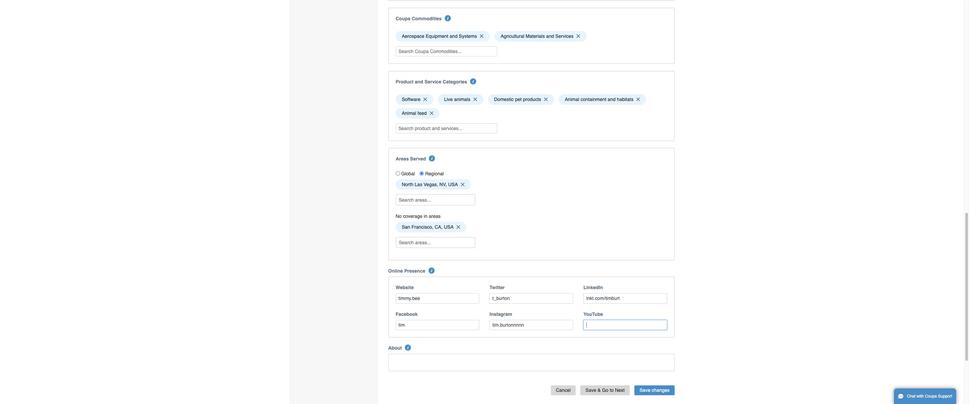 Task type: vqa. For each thing, say whether or not it's contained in the screenshot.
the Tim inside the Tim Burton Enterprises
no



Task type: describe. For each thing, give the bounding box(es) containing it.
Website text field
[[396, 293, 479, 304]]

chat
[[907, 394, 916, 399]]

north las vegas, nv, usa
[[402, 182, 458, 187]]

and left service
[[415, 79, 423, 85]]

francisco,
[[412, 225, 433, 230]]

feed
[[418, 111, 427, 116]]

presence
[[404, 268, 425, 274]]

save changes
[[640, 388, 670, 393]]

0 vertical spatial usa
[[448, 182, 458, 187]]

instagram
[[490, 312, 512, 317]]

animal feed option
[[396, 108, 440, 119]]

products
[[523, 97, 541, 102]]

ca,
[[435, 225, 443, 230]]

service
[[425, 79, 441, 85]]

additional information image for online presence
[[428, 268, 435, 274]]

product and service categories
[[396, 79, 467, 85]]

0 horizontal spatial coupa
[[396, 16, 410, 21]]

san francisco, ca, usa
[[402, 225, 454, 230]]

facebook
[[396, 312, 418, 317]]

domestic
[[494, 97, 514, 102]]

aerospace
[[402, 34, 424, 39]]

areas served
[[396, 156, 426, 162]]

selected list box for coupa commodities
[[393, 29, 670, 43]]

animal for animal containment and habitats
[[565, 97, 579, 102]]

About text field
[[388, 354, 675, 372]]

domestic pet products option
[[488, 94, 554, 105]]

about
[[388, 346, 402, 351]]

support
[[938, 394, 952, 399]]

regional
[[425, 171, 444, 176]]

pet
[[515, 97, 522, 102]]

software option
[[396, 94, 433, 105]]

commodities
[[412, 16, 442, 21]]

online presence
[[388, 268, 425, 274]]

no
[[396, 214, 402, 219]]

LinkedIn text field
[[584, 293, 667, 304]]

north las vegas, nv, usa option
[[396, 179, 471, 190]]

animals
[[454, 97, 470, 102]]

north
[[402, 182, 413, 187]]

save for save changes
[[640, 388, 650, 393]]

linkedin
[[584, 285, 603, 290]]

additional information image for about
[[405, 345, 411, 351]]

additional information image for areas served
[[429, 156, 435, 162]]

go
[[602, 388, 608, 393]]

live animals
[[444, 97, 470, 102]]

search areas... text field for vegas,
[[396, 195, 474, 205]]

animal for animal feed
[[402, 111, 416, 116]]

selected areas list box containing san francisco, ca, usa
[[393, 220, 670, 234]]

aerospace equipment and systems
[[402, 34, 477, 39]]

agricultural materials and services
[[501, 34, 574, 39]]

habitats
[[617, 97, 634, 102]]

save & go to next button
[[581, 386, 630, 395]]

1 vertical spatial usa
[[444, 225, 454, 230]]

additional information image for coupa commodities
[[445, 15, 451, 21]]

and for aerospace equipment and systems
[[450, 34, 458, 39]]



Task type: locate. For each thing, give the bounding box(es) containing it.
next
[[615, 388, 625, 393]]

save left changes
[[640, 388, 650, 393]]

search areas... text field down north las vegas, nv, usa option
[[396, 195, 474, 205]]

coverage
[[403, 214, 423, 219]]

selected areas list box
[[393, 178, 670, 191], [393, 220, 670, 234]]

chat with coupa support button
[[894, 389, 956, 404]]

software
[[402, 97, 421, 102]]

search areas... text field for ca,
[[396, 238, 474, 248]]

Search Coupa Commodities... field
[[396, 46, 497, 56]]

save changes button
[[635, 386, 675, 395]]

chat with coupa support
[[907, 394, 952, 399]]

animal inside option
[[565, 97, 579, 102]]

1 vertical spatial coupa
[[925, 394, 937, 399]]

Instagram text field
[[490, 320, 573, 330]]

global
[[401, 171, 415, 176]]

1 horizontal spatial animal
[[565, 97, 579, 102]]

Search product and services... field
[[396, 123, 497, 134]]

nv,
[[439, 182, 447, 187]]

additional information image
[[445, 15, 451, 21], [470, 78, 476, 85], [428, 268, 435, 274]]

additional information image right presence
[[428, 268, 435, 274]]

product
[[396, 79, 414, 85]]

coupa up aerospace on the left top of page
[[396, 16, 410, 21]]

usa
[[448, 182, 458, 187], [444, 225, 454, 230]]

save for save & go to next
[[586, 388, 596, 393]]

1 horizontal spatial additional information image
[[445, 15, 451, 21]]

additional information image right about
[[405, 345, 411, 351]]

cancel
[[556, 388, 571, 393]]

2 selected list box from the top
[[393, 93, 670, 120]]

save & go to next
[[586, 388, 625, 393]]

agricultural materials and services option
[[495, 31, 586, 41]]

aerospace equipment and systems option
[[396, 31, 490, 41]]

usa right ca,
[[444, 225, 454, 230]]

domestic pet products
[[494, 97, 541, 102]]

selected areas list box containing north las vegas, nv, usa
[[393, 178, 670, 191]]

0 vertical spatial search areas... text field
[[396, 195, 474, 205]]

Facebook text field
[[396, 320, 479, 330]]

animal containment and habitats option
[[559, 94, 646, 105]]

2 horizontal spatial additional information image
[[470, 78, 476, 85]]

save
[[586, 388, 596, 393], [640, 388, 650, 393]]

save inside save & go to next button
[[586, 388, 596, 393]]

website
[[396, 285, 414, 290]]

additional information image up aerospace equipment and systems option
[[445, 15, 451, 21]]

with
[[917, 394, 924, 399]]

None radio
[[396, 171, 400, 176], [420, 171, 424, 176], [396, 171, 400, 176], [420, 171, 424, 176]]

1 horizontal spatial coupa
[[925, 394, 937, 399]]

live animals option
[[438, 94, 483, 105]]

2 vertical spatial additional information image
[[428, 268, 435, 274]]

additional information image right served
[[429, 156, 435, 162]]

2 search areas... text field from the top
[[396, 238, 474, 248]]

vegas,
[[424, 182, 438, 187]]

animal left the containment
[[565, 97, 579, 102]]

1 selected list box from the top
[[393, 29, 670, 43]]

save left &
[[586, 388, 596, 393]]

coupa
[[396, 16, 410, 21], [925, 394, 937, 399]]

coupa commodities
[[396, 16, 442, 21]]

0 horizontal spatial save
[[586, 388, 596, 393]]

0 vertical spatial additional information image
[[445, 15, 451, 21]]

0 vertical spatial selected list box
[[393, 29, 670, 43]]

selected list box containing software
[[393, 93, 670, 120]]

additional information image right categories
[[470, 78, 476, 85]]

coupa inside button
[[925, 394, 937, 399]]

Search areas... text field
[[396, 195, 474, 205], [396, 238, 474, 248]]

and inside "agricultural materials and services" option
[[546, 34, 554, 39]]

&
[[598, 388, 601, 393]]

and for animal containment and habitats
[[608, 97, 616, 102]]

and left systems
[[450, 34, 458, 39]]

categories
[[443, 79, 467, 85]]

changes
[[652, 388, 670, 393]]

1 vertical spatial selected areas list box
[[393, 220, 670, 234]]

Twitter text field
[[490, 293, 573, 304]]

containment
[[581, 97, 606, 102]]

served
[[410, 156, 426, 162]]

youtube
[[584, 312, 603, 317]]

areas
[[429, 214, 441, 219]]

0 horizontal spatial animal
[[402, 111, 416, 116]]

in
[[424, 214, 428, 219]]

1 vertical spatial animal
[[402, 111, 416, 116]]

online
[[388, 268, 403, 274]]

0 horizontal spatial additional information image
[[405, 345, 411, 351]]

animal inside option
[[402, 111, 416, 116]]

animal
[[565, 97, 579, 102], [402, 111, 416, 116]]

areas
[[396, 156, 409, 162]]

agricultural
[[501, 34, 524, 39]]

twitter
[[490, 285, 505, 290]]

1 horizontal spatial additional information image
[[429, 156, 435, 162]]

san francisco, ca, usa option
[[396, 222, 466, 232]]

and left services
[[546, 34, 554, 39]]

animal feed
[[402, 111, 427, 116]]

1 save from the left
[[586, 388, 596, 393]]

1 search areas... text field from the top
[[396, 195, 474, 205]]

equipment
[[426, 34, 448, 39]]

coupa right with
[[925, 394, 937, 399]]

0 vertical spatial selected areas list box
[[393, 178, 670, 191]]

animal containment and habitats
[[565, 97, 634, 102]]

2 selected areas list box from the top
[[393, 220, 670, 234]]

1 vertical spatial selected list box
[[393, 93, 670, 120]]

animal left feed
[[402, 111, 416, 116]]

additional information image for product and service categories
[[470, 78, 476, 85]]

selected list box containing aerospace equipment and systems
[[393, 29, 670, 43]]

systems
[[459, 34, 477, 39]]

selected list box
[[393, 29, 670, 43], [393, 93, 670, 120]]

save inside save changes button
[[640, 388, 650, 393]]

1 vertical spatial search areas... text field
[[396, 238, 474, 248]]

0 vertical spatial additional information image
[[429, 156, 435, 162]]

1 vertical spatial additional information image
[[405, 345, 411, 351]]

materials
[[526, 34, 545, 39]]

and
[[450, 34, 458, 39], [546, 34, 554, 39], [415, 79, 423, 85], [608, 97, 616, 102]]

san
[[402, 225, 410, 230]]

and inside aerospace equipment and systems option
[[450, 34, 458, 39]]

0 horizontal spatial additional information image
[[428, 268, 435, 274]]

1 vertical spatial additional information image
[[470, 78, 476, 85]]

and for agricultural materials and services
[[546, 34, 554, 39]]

live
[[444, 97, 453, 102]]

usa right the nv,
[[448, 182, 458, 187]]

and left habitats
[[608, 97, 616, 102]]

and inside 'animal containment and habitats' option
[[608, 97, 616, 102]]

1 horizontal spatial save
[[640, 388, 650, 393]]

no coverage in areas
[[396, 214, 441, 219]]

las
[[415, 182, 422, 187]]

additional information image
[[429, 156, 435, 162], [405, 345, 411, 351]]

services
[[555, 34, 574, 39]]

selected list box for product and service categories
[[393, 93, 670, 120]]

to
[[610, 388, 614, 393]]

cancel link
[[551, 386, 576, 395]]

YouTube text field
[[584, 320, 667, 330]]

0 vertical spatial coupa
[[396, 16, 410, 21]]

search areas... text field down ca,
[[396, 238, 474, 248]]

1 selected areas list box from the top
[[393, 178, 670, 191]]

0 vertical spatial animal
[[565, 97, 579, 102]]

2 save from the left
[[640, 388, 650, 393]]



